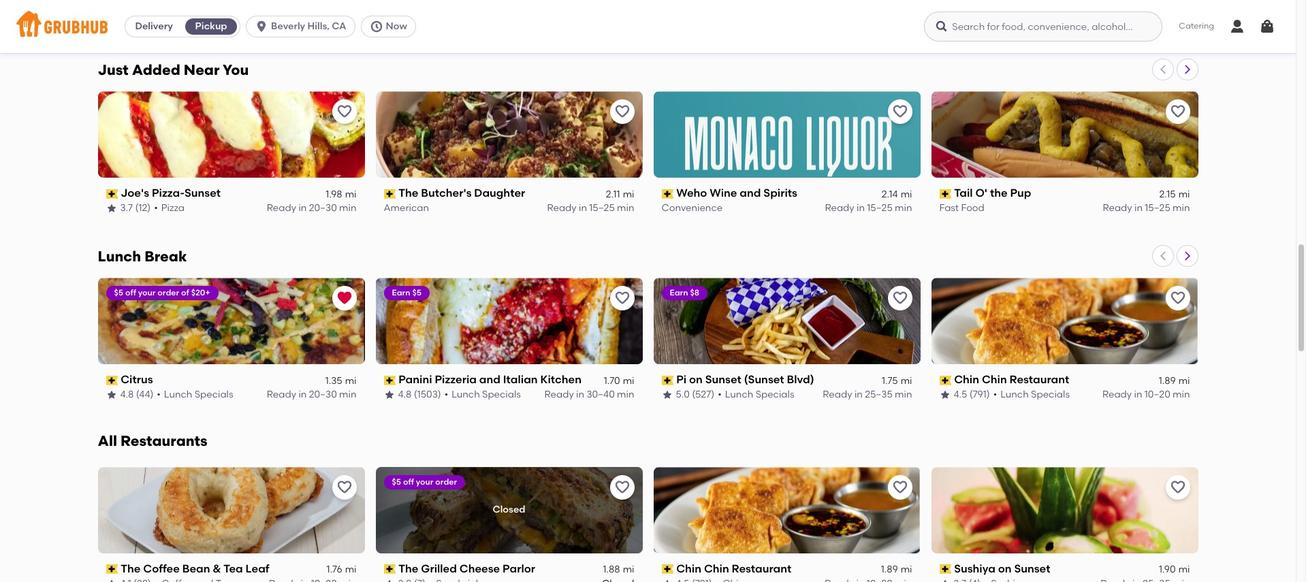 Task type: describe. For each thing, give the bounding box(es) containing it.
save this restaurant image for the leftmost chin chin restaurant logo
[[892, 480, 909, 496]]

pizza
[[161, 202, 185, 214]]

2.11 mi
[[606, 188, 635, 200]]

caret right icon image for just added near you
[[1183, 64, 1193, 75]]

ready in 30–40 min
[[545, 389, 635, 401]]

0 vertical spatial pi
[[399, 0, 409, 13]]

(1503)
[[414, 389, 441, 401]]

now
[[386, 20, 407, 32]]

subscription pass image for the coffee bean & tea leaf
[[106, 565, 118, 575]]

earn $8
[[670, 288, 700, 298]]

ready for the butcher's daughter
[[547, 202, 577, 214]]

ready in 10–20 min for chin chin restaurant
[[1103, 389, 1191, 401]]

save this restaurant button for the sushiya on sunset logo
[[1166, 476, 1191, 500]]

you
[[223, 62, 249, 79]]

added
[[132, 62, 180, 79]]

15–25 for stella coffee
[[312, 16, 337, 27]]

stella coffee
[[121, 0, 190, 13]]

1.88 mi
[[603, 564, 635, 576]]

ready for tail o' the pup
[[1103, 202, 1133, 214]]

citrus logo image
[[98, 278, 365, 365]]

$5 off your order of $20+
[[114, 288, 210, 298]]

the coffee bean & tea leaf logo image
[[98, 467, 365, 554]]

all
[[98, 433, 117, 450]]

ready in 15–25 min for weho wine and spirits
[[825, 202, 913, 214]]

main navigation navigation
[[0, 0, 1297, 53]]

4.5 (791)
[[954, 389, 991, 401]]

in for stella coffee
[[301, 16, 309, 27]]

0 horizontal spatial (527)
[[414, 16, 437, 27]]

beverly hills, ca
[[271, 20, 346, 32]]

save this restaurant button for the right chin chin restaurant logo
[[1166, 286, 1191, 311]]

weho wine and spirits
[[677, 187, 798, 200]]

american
[[384, 202, 429, 214]]

pi on sunset (sunset blvd) logo image
[[654, 278, 921, 365]]

2.14
[[882, 188, 898, 200]]

panini pizzeria and italian kitchen
[[399, 374, 582, 386]]

$8
[[690, 288, 700, 298]]

o'
[[976, 187, 988, 200]]

1 vertical spatial blvd)
[[787, 374, 815, 386]]

jersey mike's
[[955, 0, 1026, 13]]

0 vertical spatial tea
[[222, 16, 239, 27]]

restaurant for the leftmost chin chin restaurant logo
[[732, 563, 792, 576]]

the butcher's daughter
[[399, 187, 526, 200]]

svg image inside beverly hills, ca "button"
[[255, 20, 269, 33]]

min for the butcher's daughter
[[617, 202, 635, 214]]

chin chin restaurant for subscription pass icon for the right chin chin restaurant logo
[[955, 374, 1070, 386]]

spirits
[[764, 187, 798, 200]]

1 vertical spatial coffee
[[168, 16, 199, 27]]

$20+
[[191, 288, 210, 298]]

tail o' the pup logo image
[[932, 92, 1199, 178]]

1 horizontal spatial pi on sunset (sunset blvd)
[[677, 374, 815, 386]]

the for the coffee bean & tea leaf
[[121, 563, 141, 576]]

subscription pass image for sushiya on sunset
[[940, 565, 952, 575]]

1.35
[[325, 375, 342, 387]]

mi for weho wine and spirits logo at the right of page
[[901, 188, 913, 200]]

&
[[213, 563, 221, 576]]

near
[[184, 62, 220, 79]]

lunch for chin chin restaurant
[[1001, 389, 1029, 401]]

parlor
[[503, 563, 536, 576]]

(sunset inside pi on sunset (sunset blvd) link
[[466, 0, 507, 13]]

in for tail o' the pup
[[1135, 202, 1143, 214]]

mi for the coffee bean & tea leaf logo
[[345, 564, 357, 576]]

star icon image for subscription pass image associated with panini pizzeria and italian kitchen
[[384, 390, 395, 401]]

the for the grilled cheese parlor
[[399, 563, 419, 576]]

restaurants
[[121, 433, 208, 450]]

min for tail o' the pup
[[1173, 202, 1191, 214]]

pi on sunset (sunset blvd) link
[[384, 0, 635, 15]]

ready for joe's pizza-sunset
[[267, 202, 296, 214]]

ca
[[332, 20, 346, 32]]

star icon image for subscription pass image associated with sushiya on sunset
[[940, 579, 951, 583]]

0 vertical spatial on
[[412, 0, 425, 13]]

0 horizontal spatial chin chin restaurant logo image
[[654, 467, 921, 554]]

Search for food, convenience, alcohol... search field
[[925, 12, 1163, 42]]

subscription pass image for citrus
[[106, 376, 118, 385]]

1 vertical spatial tea
[[224, 563, 243, 576]]

wine
[[710, 187, 738, 200]]

ready in 15–25 min for the butcher's daughter
[[547, 202, 635, 214]]

grilled
[[421, 563, 457, 576]]

1.98 mi
[[326, 188, 357, 200]]

sunset for joe's pizza-sunset
[[185, 187, 221, 200]]

2.11
[[606, 188, 620, 200]]

save this restaurant image for tail o' the pup logo
[[1170, 104, 1187, 120]]

subscription pass image for the butcher's daughter logo
[[384, 189, 396, 199]]

mi for the right chin chin restaurant logo
[[1179, 375, 1191, 387]]

mi for tail o' the pup logo
[[1179, 188, 1191, 200]]

fast food
[[940, 202, 985, 214]]

chin chin restaurant for the leftmost chin chin restaurant logo's subscription pass icon
[[677, 563, 792, 576]]

beverly hills, ca button
[[246, 16, 361, 37]]

on for pi
[[690, 374, 703, 386]]

ready in 25–35 min
[[823, 389, 913, 401]]

pizzeria
[[435, 374, 477, 386]]

• coffee and tea
[[161, 16, 239, 27]]

1.70
[[604, 375, 620, 387]]

2.14 mi
[[882, 188, 913, 200]]

4.8 for panini pizzeria and italian kitchen
[[398, 389, 412, 401]]

4.8 (44)
[[120, 389, 154, 401]]

ready for panini pizzeria and italian kitchen
[[545, 389, 574, 401]]

save this restaurant button for "joe's pizza-sunset logo"
[[332, 100, 357, 124]]

tail
[[955, 187, 973, 200]]

$5 off your order
[[392, 478, 457, 487]]

in for panini pizzeria and italian kitchen
[[576, 389, 585, 401]]

30–40
[[587, 389, 615, 401]]

closed
[[493, 505, 526, 516]]

5.0 for pi on sunset (sunset blvd)
[[676, 389, 690, 401]]

the for the butcher's daughter
[[399, 187, 419, 200]]

jersey
[[955, 0, 990, 13]]

of
[[181, 288, 189, 298]]

mi for the leftmost chin chin restaurant logo
[[901, 564, 913, 576]]

• for citrus
[[157, 389, 161, 401]]

hills,
[[308, 20, 330, 32]]

• for panini pizzeria and italian kitchen
[[445, 389, 448, 401]]

sunset for pi on sunset (sunset blvd)
[[706, 374, 742, 386]]

ready for pi on sunset (sunset blvd)
[[823, 389, 853, 401]]

earn $5
[[392, 288, 422, 298]]

10–20 for jersey mike's
[[1145, 16, 1171, 27]]

ready in 20–30 min for just added near you
[[267, 202, 357, 214]]

4.8 for citrus
[[120, 389, 134, 401]]

ready in 20–30 min for lunch break
[[267, 389, 357, 401]]

ready for citrus
[[267, 389, 296, 401]]

lunch break
[[98, 248, 187, 265]]

saved restaurant button
[[332, 286, 357, 311]]

1.98
[[326, 188, 342, 200]]

1.70 mi
[[604, 375, 635, 387]]

daughter
[[474, 187, 526, 200]]

order for citrus
[[158, 288, 179, 298]]

1 vertical spatial pi
[[677, 374, 687, 386]]

specials for pi on sunset (sunset blvd)
[[756, 389, 795, 401]]

specials for panini pizzeria and italian kitchen
[[482, 389, 521, 401]]

5.0 (261)
[[120, 16, 157, 27]]

panini
[[399, 374, 432, 386]]

saved restaurant image
[[336, 290, 353, 307]]

1.75 mi
[[882, 375, 913, 387]]

catering
[[1180, 21, 1215, 31]]

ready for stella coffee
[[269, 16, 299, 27]]

the grilled cheese parlor
[[399, 563, 536, 576]]

the butcher's daughter logo image
[[376, 92, 643, 178]]

in for jersey mike's
[[1135, 16, 1143, 27]]

min for chin chin restaurant
[[1173, 389, 1191, 401]]

delivery button
[[125, 16, 183, 37]]

pickup button
[[183, 16, 240, 37]]

now button
[[361, 16, 422, 37]]

star icon image for stella coffee subscription pass image
[[106, 16, 117, 27]]

$5 for citrus
[[114, 288, 123, 298]]

joe's
[[121, 187, 149, 200]]

food
[[962, 202, 985, 214]]

2.15
[[1160, 188, 1176, 200]]

1.76 mi
[[327, 564, 357, 576]]

10–20 for chin chin restaurant
[[1145, 389, 1171, 401]]

sushiya
[[955, 563, 996, 576]]

specials for citrus
[[195, 389, 233, 401]]

1 horizontal spatial (527)
[[692, 389, 715, 401]]

catering button
[[1170, 11, 1224, 42]]

caret left icon image for lunch break
[[1158, 251, 1169, 262]]

(12)
[[135, 202, 151, 214]]

mi for the sushiya on sunset logo
[[1179, 564, 1191, 576]]

delivery
[[135, 20, 173, 32]]

mi for "joe's pizza-sunset logo"
[[345, 188, 357, 200]]



Task type: locate. For each thing, give the bounding box(es) containing it.
• for joe's pizza-sunset
[[154, 202, 158, 214]]

and left italian
[[480, 374, 501, 386]]

1 horizontal spatial 5.0 (527)
[[676, 389, 715, 401]]

• pizza
[[154, 202, 185, 214]]

2 caret left icon image from the top
[[1158, 251, 1169, 262]]

in for chin chin restaurant
[[1135, 389, 1143, 401]]

and right wine
[[740, 187, 761, 200]]

0 horizontal spatial 5.0 (527)
[[398, 16, 437, 27]]

earn for pi
[[670, 288, 689, 298]]

0 horizontal spatial (sunset
[[466, 0, 507, 13]]

earn
[[392, 288, 411, 298], [670, 288, 689, 298]]

0 vertical spatial chin chin restaurant
[[955, 374, 1070, 386]]

0 horizontal spatial and
[[201, 16, 220, 27]]

0 horizontal spatial restaurant
[[732, 563, 792, 576]]

1 horizontal spatial your
[[416, 478, 434, 487]]

0 horizontal spatial on
[[412, 0, 425, 13]]

0 vertical spatial your
[[138, 288, 156, 298]]

1 vertical spatial chin chin restaurant
[[677, 563, 792, 576]]

caret right icon image down catering button
[[1183, 64, 1193, 75]]

(791)
[[970, 389, 991, 401]]

1 horizontal spatial (sunset
[[744, 374, 785, 386]]

4.8 down citrus
[[120, 389, 134, 401]]

ready in 20–30 min down 1.35
[[267, 389, 357, 401]]

1 vertical spatial off
[[403, 478, 414, 487]]

save this restaurant button for weho wine and spirits logo at the right of page
[[888, 100, 913, 124]]

caret left icon image for just added near you
[[1158, 64, 1169, 75]]

in for the butcher's daughter
[[579, 202, 587, 214]]

(sunset
[[466, 0, 507, 13], [744, 374, 785, 386]]

caret left icon image down 3.86
[[1158, 64, 1169, 75]]

0 horizontal spatial chin chin restaurant
[[677, 563, 792, 576]]

sushiya on sunset logo image
[[932, 467, 1199, 554]]

2 4.8 from the left
[[398, 389, 412, 401]]

ready in 20–30 min down 1.98
[[267, 202, 357, 214]]

star icon image for the grilled cheese parlor subscription pass image
[[384, 579, 395, 583]]

subscription pass image
[[106, 3, 118, 12], [940, 3, 952, 12], [106, 189, 118, 199], [662, 189, 674, 199], [106, 376, 118, 385], [384, 376, 396, 385], [662, 376, 674, 385], [106, 565, 118, 575], [384, 565, 396, 575], [940, 565, 952, 575]]

0 horizontal spatial blvd)
[[509, 0, 537, 13]]

break
[[145, 248, 187, 265]]

1.90
[[1160, 564, 1176, 576]]

0 vertical spatial ready in 10–20 min
[[1103, 16, 1191, 27]]

kitchen
[[541, 374, 582, 386]]

caret right icon image for lunch break
[[1183, 251, 1193, 262]]

• lunch specials
[[157, 389, 233, 401], [445, 389, 521, 401], [718, 389, 795, 401], [994, 389, 1070, 401]]

1 vertical spatial ready in 20–30 min
[[267, 389, 357, 401]]

(209)
[[970, 16, 994, 27]]

0 horizontal spatial 1.89
[[882, 564, 898, 576]]

(44)
[[136, 389, 154, 401]]

0 vertical spatial chin chin restaurant logo image
[[932, 278, 1199, 365]]

0 horizontal spatial pi
[[399, 0, 409, 13]]

0 vertical spatial order
[[158, 288, 179, 298]]

3.86
[[1157, 2, 1176, 13]]

ready for jersey mike's
[[1103, 16, 1133, 27]]

and for panini pizzeria and italian kitchen
[[480, 374, 501, 386]]

star icon image for subscription pass icon for the right chin chin restaurant logo
[[940, 390, 951, 401]]

save this restaurant image
[[336, 104, 353, 120], [614, 104, 631, 120], [892, 104, 909, 120], [1170, 104, 1187, 120], [614, 290, 631, 307], [892, 290, 909, 307], [1170, 290, 1187, 307], [614, 480, 631, 496], [892, 480, 909, 496], [1170, 480, 1187, 496]]

ready in 15–25 min down 2.14
[[825, 202, 913, 214]]

lunch for citrus
[[164, 389, 192, 401]]

mi for the butcher's daughter logo
[[623, 188, 635, 200]]

sunset for sushiya on sunset
[[1015, 563, 1051, 576]]

1 vertical spatial pi on sunset (sunset blvd)
[[677, 374, 815, 386]]

1 vertical spatial your
[[416, 478, 434, 487]]

restaurant
[[1010, 374, 1070, 386], [732, 563, 792, 576]]

off right save this restaurant icon
[[403, 478, 414, 487]]

0 vertical spatial 1.89 mi
[[1160, 375, 1191, 387]]

caret right icon image down "2.15 mi"
[[1183, 251, 1193, 262]]

in for joe's pizza-sunset
[[299, 202, 307, 214]]

2 20–30 from the top
[[309, 389, 337, 401]]

coffee for stella
[[154, 0, 190, 13]]

star icon image for the leftmost chin chin restaurant logo's subscription pass icon
[[662, 579, 673, 583]]

0 horizontal spatial order
[[158, 288, 179, 298]]

the
[[399, 187, 419, 200], [121, 563, 141, 576], [399, 563, 419, 576]]

fast
[[940, 202, 959, 214]]

2 horizontal spatial on
[[999, 563, 1012, 576]]

0 vertical spatial ready in 20–30 min
[[267, 202, 357, 214]]

1 horizontal spatial off
[[403, 478, 414, 487]]

• for jersey mike's
[[997, 16, 1001, 27]]

star icon image for subscription pass image associated with citrus
[[106, 390, 117, 401]]

off for citrus
[[125, 288, 136, 298]]

pi on sunset (sunset blvd)
[[399, 0, 537, 13], [677, 374, 815, 386]]

the left 'grilled'
[[399, 563, 419, 576]]

1 caret right icon image from the top
[[1183, 64, 1193, 75]]

2 vertical spatial and
[[480, 374, 501, 386]]

4 • lunch specials from the left
[[994, 389, 1070, 401]]

1 caret left icon image from the top
[[1158, 64, 1169, 75]]

1 horizontal spatial 1.89
[[1160, 375, 1176, 387]]

• lunch specials for pi on sunset (sunset blvd)
[[718, 389, 795, 401]]

ready in 20–30 min
[[267, 202, 357, 214], [267, 389, 357, 401]]

chin chin restaurant
[[955, 374, 1070, 386], [677, 563, 792, 576]]

subscription pass image for jersey mike's
[[940, 3, 952, 12]]

2 • lunch specials from the left
[[445, 389, 521, 401]]

3.82
[[324, 2, 342, 13]]

caret left icon image down 2.15
[[1158, 251, 1169, 262]]

2 ready in 10–20 min from the top
[[1103, 389, 1191, 401]]

2 horizontal spatial and
[[740, 187, 761, 200]]

2 specials from the left
[[482, 389, 521, 401]]

ready
[[269, 16, 299, 27], [1103, 16, 1133, 27], [267, 202, 296, 214], [547, 202, 577, 214], [825, 202, 855, 214], [1103, 202, 1133, 214], [267, 389, 296, 401], [545, 389, 574, 401], [823, 389, 853, 401], [1103, 389, 1133, 401]]

• for pi on sunset (sunset blvd)
[[718, 389, 722, 401]]

0 horizontal spatial 1.89 mi
[[882, 564, 913, 576]]

1 • lunch specials from the left
[[157, 389, 233, 401]]

in
[[301, 16, 309, 27], [1135, 16, 1143, 27], [299, 202, 307, 214], [579, 202, 587, 214], [857, 202, 865, 214], [1135, 202, 1143, 214], [299, 389, 307, 401], [576, 389, 585, 401], [855, 389, 863, 401], [1135, 389, 1143, 401]]

subscription pass image right 1.88 mi
[[662, 565, 674, 575]]

and up the near
[[201, 16, 220, 27]]

2 10–20 from the top
[[1145, 389, 1171, 401]]

and
[[201, 16, 220, 27], [740, 187, 761, 200], [480, 374, 501, 386]]

svg image
[[1230, 18, 1246, 35], [1260, 18, 1276, 35], [255, 20, 269, 33], [936, 20, 949, 33]]

the left bean
[[121, 563, 141, 576]]

subscription pass image for joe's pizza-sunset
[[106, 189, 118, 199]]

1 20–30 from the top
[[309, 202, 337, 214]]

1 vertical spatial and
[[740, 187, 761, 200]]

$5 for the grilled cheese parlor
[[392, 478, 401, 487]]

• for stella coffee
[[161, 16, 164, 27]]

ready in 15–25 min down 2.11
[[547, 202, 635, 214]]

1 horizontal spatial on
[[690, 374, 703, 386]]

1 earn from the left
[[392, 288, 411, 298]]

leaf
[[246, 563, 270, 576]]

earn left $8
[[670, 288, 689, 298]]

subscription pass image for panini pizzeria and italian kitchen
[[384, 376, 396, 385]]

order for the grilled cheese parlor
[[436, 478, 457, 487]]

save this restaurant image
[[336, 480, 353, 496]]

blvd)
[[509, 0, 537, 13], [787, 374, 815, 386]]

1 ready in 20–30 min from the top
[[267, 202, 357, 214]]

min for stella coffee
[[339, 16, 357, 27]]

• lunch specials for citrus
[[157, 389, 233, 401]]

0 vertical spatial 5.0 (527)
[[398, 16, 437, 27]]

off down lunch break
[[125, 288, 136, 298]]

on
[[412, 0, 425, 13], [690, 374, 703, 386], [999, 563, 1012, 576]]

cheese
[[460, 563, 500, 576]]

sushiya on sunset
[[955, 563, 1051, 576]]

mike's
[[993, 0, 1026, 13]]

1 horizontal spatial 1.89 mi
[[1160, 375, 1191, 387]]

joe's pizza-sunset logo image
[[98, 92, 365, 178]]

the coffee bean & tea leaf
[[121, 563, 270, 576]]

caret left icon image
[[1158, 64, 1169, 75], [1158, 251, 1169, 262]]

• lunch specials for chin chin restaurant
[[994, 389, 1070, 401]]

15–25 for the butcher's daughter
[[590, 202, 615, 214]]

1.89 mi
[[1160, 375, 1191, 387], [882, 564, 913, 576]]

2 earn from the left
[[670, 288, 689, 298]]

min for jersey mike's
[[1173, 16, 1191, 27]]

2 vertical spatial coffee
[[143, 563, 180, 576]]

min for weho wine and spirits
[[895, 202, 913, 214]]

0 horizontal spatial 4.8
[[120, 389, 134, 401]]

stella
[[121, 0, 151, 13]]

1 ready in 10–20 min from the top
[[1103, 16, 1191, 27]]

1 horizontal spatial chin chin restaurant
[[955, 374, 1070, 386]]

specials for chin chin restaurant
[[1032, 389, 1070, 401]]

0 horizontal spatial your
[[138, 288, 156, 298]]

25–35
[[865, 389, 893, 401]]

1 vertical spatial 1.89 mi
[[882, 564, 913, 576]]

0 horizontal spatial $5
[[114, 288, 123, 298]]

4.5
[[954, 389, 968, 401]]

subscription pass image up american
[[384, 189, 396, 199]]

2 vertical spatial on
[[999, 563, 1012, 576]]

citrus
[[121, 374, 153, 386]]

subscription pass image up fast
[[940, 189, 952, 199]]

1 horizontal spatial blvd)
[[787, 374, 815, 386]]

0 horizontal spatial earn
[[392, 288, 411, 298]]

5.0 (527)
[[398, 16, 437, 27], [676, 389, 715, 401]]

star icon image for joe's pizza-sunset's subscription pass image
[[106, 203, 117, 214]]

1 vertical spatial (sunset
[[744, 374, 785, 386]]

0 vertical spatial caret left icon image
[[1158, 64, 1169, 75]]

0 vertical spatial caret right icon image
[[1183, 64, 1193, 75]]

1.90 mi
[[1160, 564, 1191, 576]]

• for chin chin restaurant
[[994, 389, 998, 401]]

the
[[991, 187, 1008, 200]]

beverly
[[271, 20, 305, 32]]

15–25 down 3.82 on the left top
[[312, 16, 337, 27]]

lunch
[[98, 248, 141, 265], [164, 389, 192, 401], [452, 389, 480, 401], [726, 389, 754, 401], [1001, 389, 1029, 401]]

0 vertical spatial (sunset
[[466, 0, 507, 13]]

and for weho wine and spirits
[[740, 187, 761, 200]]

0 vertical spatial off
[[125, 288, 136, 298]]

3.7
[[120, 202, 133, 214]]

earn for panini
[[392, 288, 411, 298]]

in for citrus
[[299, 389, 307, 401]]

1.75
[[882, 375, 898, 387]]

the up american
[[399, 187, 419, 200]]

caret right icon image
[[1183, 64, 1193, 75], [1183, 251, 1193, 262]]

mi for pi on sunset (sunset blvd) logo
[[901, 375, 913, 387]]

1.89
[[1160, 375, 1176, 387], [882, 564, 898, 576]]

1 vertical spatial ready in 10–20 min
[[1103, 389, 1191, 401]]

20–30 down 1.35
[[309, 389, 337, 401]]

2 ready in 20–30 min from the top
[[267, 389, 357, 401]]

0 vertical spatial restaurant
[[1010, 374, 1070, 386]]

0 vertical spatial 1.89
[[1160, 375, 1176, 387]]

lunch for pi on sunset (sunset blvd)
[[726, 389, 754, 401]]

1.89 mi for the leftmost chin chin restaurant logo
[[882, 564, 913, 576]]

subscription pass image for pi on sunset (sunset blvd)
[[662, 376, 674, 385]]

1 horizontal spatial pi
[[677, 374, 687, 386]]

20–30 for just added near you
[[309, 202, 337, 214]]

1.76
[[327, 564, 342, 576]]

1 vertical spatial 10–20
[[1145, 389, 1171, 401]]

star icon image
[[106, 16, 117, 27], [384, 16, 395, 27], [940, 16, 951, 27], [106, 203, 117, 214], [106, 390, 117, 401], [384, 390, 395, 401], [662, 390, 673, 401], [940, 390, 951, 401], [106, 579, 117, 583], [384, 579, 395, 583], [662, 579, 673, 583], [940, 579, 951, 583]]

0 vertical spatial 20–30
[[309, 202, 337, 214]]

5.0 (209)
[[954, 16, 994, 27]]

0 horizontal spatial off
[[125, 288, 136, 298]]

just
[[98, 62, 129, 79]]

1 specials from the left
[[195, 389, 233, 401]]

0 vertical spatial pi on sunset (sunset blvd)
[[399, 0, 537, 13]]

save this restaurant button for tail o' the pup logo
[[1166, 100, 1191, 124]]

3.7 (12)
[[120, 202, 151, 214]]

0 vertical spatial and
[[201, 16, 220, 27]]

1 horizontal spatial restaurant
[[1010, 374, 1070, 386]]

weho
[[677, 187, 708, 200]]

15–25 down 2.11
[[590, 202, 615, 214]]

pi
[[399, 0, 409, 13], [677, 374, 687, 386]]

ready in 15–25 min down 2.15
[[1103, 202, 1191, 214]]

off for the grilled cheese parlor
[[403, 478, 414, 487]]

tea up you
[[222, 16, 239, 27]]

restaurant for the right chin chin restaurant logo
[[1010, 374, 1070, 386]]

panini pizzeria and italian kitchen logo image
[[376, 278, 643, 365]]

in for pi on sunset (sunset blvd)
[[855, 389, 863, 401]]

5.0
[[120, 16, 134, 27], [398, 16, 412, 27], [954, 16, 968, 27], [676, 389, 690, 401]]

0 vertical spatial (527)
[[414, 16, 437, 27]]

ready for chin chin restaurant
[[1103, 389, 1133, 401]]

1 horizontal spatial order
[[436, 478, 457, 487]]

2 caret right icon image from the top
[[1183, 251, 1193, 262]]

your for the grilled cheese parlor
[[416, 478, 434, 487]]

pi up 'now'
[[399, 0, 409, 13]]

save this restaurant image for the sushiya on sunset logo
[[1170, 480, 1187, 496]]

your
[[138, 288, 156, 298], [416, 478, 434, 487]]

0 vertical spatial coffee
[[154, 0, 190, 13]]

1.89 mi for the right chin chin restaurant logo
[[1160, 375, 1191, 387]]

1 vertical spatial caret left icon image
[[1158, 251, 1169, 262]]

15–25 down 2.14
[[868, 202, 893, 214]]

1 horizontal spatial 4.8
[[398, 389, 412, 401]]

15–25 down 2.15
[[1146, 202, 1171, 214]]

1 4.8 from the left
[[120, 389, 134, 401]]

weho wine and spirits logo image
[[654, 92, 921, 178]]

4.8
[[120, 389, 134, 401], [398, 389, 412, 401]]

pi right 1.70 mi
[[677, 374, 687, 386]]

mi for citrus logo
[[345, 375, 357, 387]]

tail o' the pup
[[955, 187, 1032, 200]]

1 vertical spatial order
[[436, 478, 457, 487]]

save this restaurant button for the leftmost chin chin restaurant logo
[[888, 476, 913, 500]]

bean
[[182, 563, 210, 576]]

1 horizontal spatial earn
[[670, 288, 689, 298]]

3.82 mi
[[324, 2, 357, 13]]

subscription pass image
[[384, 189, 396, 199], [940, 189, 952, 199], [940, 376, 952, 385], [662, 565, 674, 575]]

4 specials from the left
[[1032, 389, 1070, 401]]

1 vertical spatial restaurant
[[732, 563, 792, 576]]

ready in 15–25 min down 3.82 on the left top
[[269, 16, 357, 27]]

4.8 down panini
[[398, 389, 412, 401]]

0 horizontal spatial pi on sunset (sunset blvd)
[[399, 0, 537, 13]]

1 vertical spatial chin chin restaurant logo image
[[654, 467, 921, 554]]

1 horizontal spatial chin chin restaurant logo image
[[932, 278, 1199, 365]]

coffee
[[154, 0, 190, 13], [168, 16, 199, 27], [143, 563, 180, 576]]

star icon image for subscription pass image associated with the coffee bean & tea leaf
[[106, 579, 117, 583]]

20–30 for lunch break
[[309, 389, 337, 401]]

save this restaurant image for weho wine and spirits logo at the right of page
[[892, 104, 909, 120]]

ready in 10–20 min for jersey mike's
[[1103, 16, 1191, 27]]

svg image
[[370, 20, 383, 33]]

3 specials from the left
[[756, 389, 795, 401]]

min for pi on sunset (sunset blvd)
[[895, 389, 913, 401]]

save this restaurant button for the coffee bean & tea leaf logo
[[332, 476, 357, 500]]

1 vertical spatial 5.0 (527)
[[676, 389, 715, 401]]

1 horizontal spatial and
[[480, 374, 501, 386]]

1 10–20 from the top
[[1145, 16, 1171, 27]]

sandwich
[[1005, 16, 1050, 27]]

subscription pass image right 1.75 mi at right bottom
[[940, 376, 952, 385]]

1 vertical spatial 1.89
[[882, 564, 898, 576]]

1.88
[[603, 564, 620, 576]]

tea right '&'
[[224, 563, 243, 576]]

earn right saved restaurant icon
[[392, 288, 411, 298]]

subscription pass image for the grilled cheese parlor
[[384, 565, 396, 575]]

convenience
[[662, 202, 723, 214]]

20–30
[[309, 202, 337, 214], [309, 389, 337, 401]]

1 vertical spatial caret right icon image
[[1183, 251, 1193, 262]]

your for citrus
[[138, 288, 156, 298]]

star icon image for subscription pass image for pi on sunset (sunset blvd)
[[662, 390, 673, 401]]

0 vertical spatial 10–20
[[1145, 16, 1171, 27]]

1 vertical spatial (527)
[[692, 389, 715, 401]]

ready in 15–25 min
[[269, 16, 357, 27], [547, 202, 635, 214], [825, 202, 913, 214], [1103, 202, 1191, 214]]

1 vertical spatial 20–30
[[309, 389, 337, 401]]

mi
[[345, 2, 357, 13], [345, 188, 357, 200], [623, 188, 635, 200], [901, 188, 913, 200], [1179, 188, 1191, 200], [345, 375, 357, 387], [623, 375, 635, 387], [901, 375, 913, 387], [1179, 375, 1191, 387], [345, 564, 357, 576], [623, 564, 635, 576], [901, 564, 913, 576], [1179, 564, 1191, 576]]

(261)
[[136, 16, 157, 27]]

3 • lunch specials from the left
[[718, 389, 795, 401]]

chin chin restaurant logo image
[[932, 278, 1199, 365], [654, 467, 921, 554]]

$5
[[114, 288, 123, 298], [412, 288, 422, 298], [392, 478, 401, 487]]

1 horizontal spatial $5
[[392, 478, 401, 487]]

4.8 (1503)
[[398, 389, 441, 401]]

1 vertical spatial on
[[690, 374, 703, 386]]

20–30 down 1.98
[[309, 202, 337, 214]]

star icon image for jersey mike's subscription pass image
[[940, 16, 951, 27]]

subscription pass image for the right chin chin restaurant logo
[[940, 376, 952, 385]]

save this restaurant button
[[332, 100, 357, 124], [610, 100, 635, 124], [888, 100, 913, 124], [1166, 100, 1191, 124], [610, 286, 635, 311], [888, 286, 913, 311], [1166, 286, 1191, 311], [332, 476, 357, 500], [610, 476, 635, 500], [888, 476, 913, 500], [1166, 476, 1191, 500]]

save this restaurant image for "joe's pizza-sunset logo"
[[336, 104, 353, 120]]

0 vertical spatial blvd)
[[509, 0, 537, 13]]

2 horizontal spatial $5
[[412, 288, 422, 298]]

subscription pass image for weho wine and spirits
[[662, 189, 674, 199]]



Task type: vqa. For each thing, say whether or not it's contained in the screenshot.
the bottom "friends"
no



